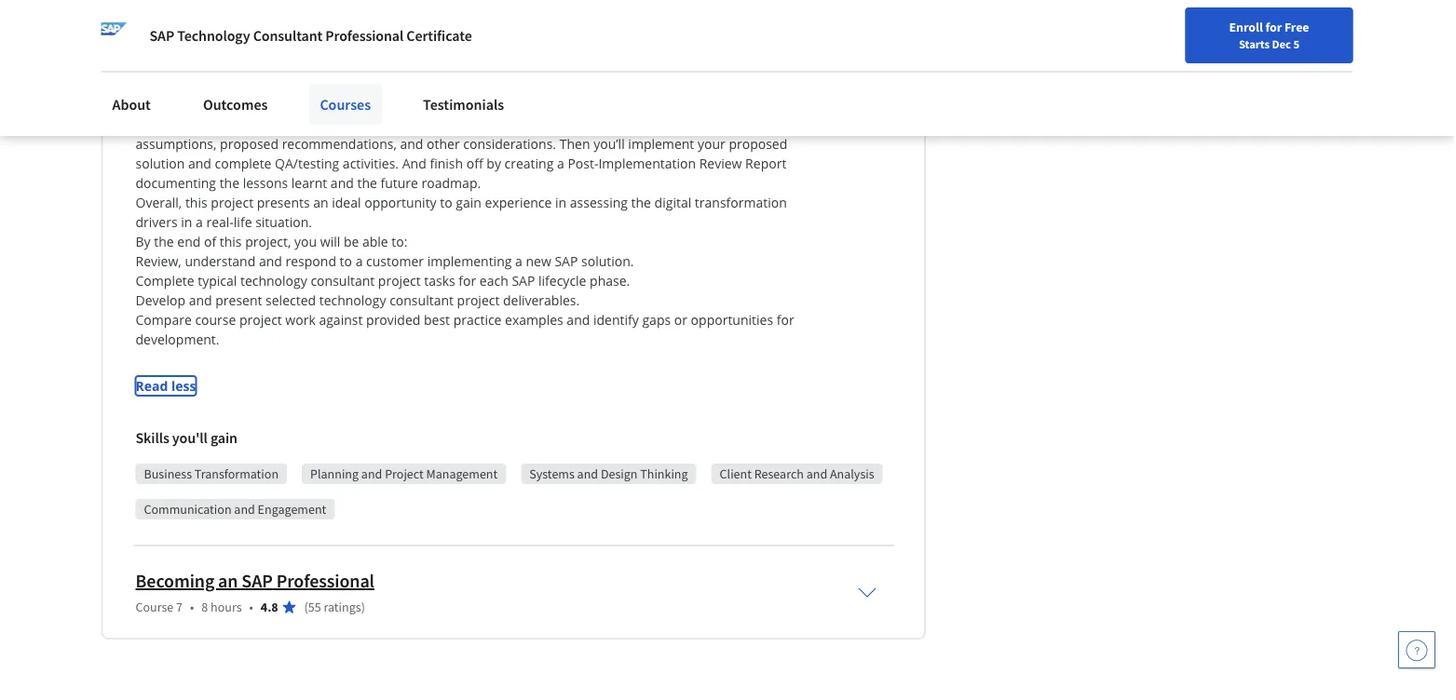 Task type: vqa. For each thing, say whether or not it's contained in the screenshot.
Take
yes



Task type: locate. For each thing, give the bounding box(es) containing it.
1 vertical spatial an
[[218, 570, 238, 593]]

the down obtained
[[697, 96, 717, 114]]

work down selected
[[285, 311, 316, 329]]

to right steps on the left
[[508, 57, 520, 74]]

qa/testing
[[275, 155, 339, 172]]

solution
[[484, 76, 533, 94], [136, 155, 185, 172]]

an up hours on the left bottom of page
[[218, 570, 238, 593]]

0 horizontal spatial off
[[466, 155, 483, 172]]

1 horizontal spatial other
[[427, 135, 460, 153]]

the down the level
[[385, 57, 405, 74]]

you'll up post-
[[594, 135, 625, 153]]

you'll up the recommendations, at the top left of the page
[[310, 115, 341, 133]]

professional for consultant
[[325, 26, 404, 45]]

considerations.
[[463, 135, 556, 153]]

and
[[402, 155, 426, 172]]

you
[[515, 96, 538, 114], [294, 233, 317, 251]]

work up considerations. on the left top of page
[[484, 115, 514, 133]]

•
[[190, 599, 194, 616], [249, 599, 253, 616]]

0 vertical spatial be
[[345, 115, 360, 133]]

0 vertical spatial you'll
[[223, 96, 254, 114]]

an
[[313, 194, 329, 211], [218, 570, 238, 593]]

coursera image
[[22, 15, 141, 45]]

provided
[[366, 311, 421, 329]]

work
[[484, 115, 514, 133], [285, 311, 316, 329]]

you'll up technical
[[670, 37, 702, 55]]

sap image
[[101, 22, 127, 48]]

new
[[526, 252, 551, 270]]

real- up the of
[[206, 213, 234, 231]]

1 vertical spatial this
[[220, 233, 242, 251]]

0 horizontal spatial gain
[[210, 428, 238, 447]]

1 vertical spatial off
[[466, 155, 483, 172]]

1 horizontal spatial you
[[515, 96, 538, 114]]

present up "then"
[[563, 115, 610, 133]]

for down implementing
[[459, 272, 476, 290]]

enroll for free starts dec 5
[[1229, 19, 1309, 51]]

0 vertical spatial real-
[[545, 37, 573, 55]]

you left need
[[515, 96, 538, 114]]

key
[[754, 37, 775, 55], [361, 96, 382, 114]]

outcomes
[[203, 95, 268, 114]]

overall,
[[136, 194, 182, 211]]

tasks
[[424, 272, 455, 290]]

other up finish
[[427, 135, 460, 153]]

free
[[1285, 19, 1309, 35]]

0 horizontal spatial •
[[190, 599, 194, 616]]

skills you'll gain
[[136, 428, 238, 447]]

deliverables.
[[503, 292, 580, 309]]

be
[[345, 115, 360, 133], [344, 233, 359, 251]]

0 horizontal spatial you
[[294, 233, 317, 251]]

0 horizontal spatial present
[[215, 292, 262, 309]]

the down players
[[136, 96, 155, 114]]

• left 4.8 at left
[[249, 599, 253, 616]]

0 horizontal spatial consultant
[[311, 272, 375, 290]]

by
[[136, 233, 151, 251]]

in left "assessing"
[[555, 194, 567, 211]]

sap up players
[[150, 26, 174, 45]]

0 vertical spatial key
[[754, 37, 775, 55]]

interesting
[[214, 37, 279, 55]]

0 vertical spatial work
[[484, 115, 514, 133]]

technology up selected
[[240, 272, 307, 290]]

0 horizontal spatial key
[[361, 96, 382, 114]]

the down activities.
[[357, 174, 377, 192]]

1 vertical spatial real-
[[206, 213, 234, 231]]

key up working
[[361, 96, 382, 114]]

business
[[252, 76, 305, 94]]

documenting
[[136, 174, 216, 192]]

0 horizontal spatial other
[[162, 115, 195, 133]]

technology
[[385, 96, 452, 114], [240, 272, 307, 290], [319, 292, 386, 309]]

phase.
[[590, 272, 630, 290]]

situation.
[[255, 213, 312, 231]]

1 horizontal spatial an
[[313, 194, 329, 211]]

gain inside this fun and interesting project is a high-level challenge based on a real-world problem. you'll identify key players in the proposed project and take the necessary steps to understand their current technical landscape. you'll identify their business requirements and develop a solution proposal. once you've obtained sign off from the customer, you'll then identify the key technology elements you need to cover and assess the stakeholders and other sap professionals you'll be working with. you'll work on and present your design, including your assumptions, proposed recommendations, and other considerations. then you'll implement your proposed solution and complete qa/testing activities. and finish off by creating a post-implementation review report documenting the lessons learnt and the future roadmap. overall, this project presents an ideal opportunity to gain experience in assessing the digital transformation drivers in a real-life situation. by the end of this project, you will be able to: review, understand and respond to a customer implementing a new sap solution. complete typical technology consultant project tasks for each sap lifecycle phase. develop and present selected technology consultant project deliverables. compare course project work against provided best practice examples and identify gaps or opportunities for development.
[[456, 194, 482, 211]]

design,
[[645, 115, 688, 133]]

1 vertical spatial work
[[285, 311, 316, 329]]

0 horizontal spatial real-
[[206, 213, 234, 231]]

1 horizontal spatial •
[[249, 599, 253, 616]]

1 • from the left
[[190, 599, 194, 616]]

this fun and interesting project is a high-level challenge based on a real-world problem. you'll identify key players in the proposed project and take the necessary steps to understand their current technical landscape. you'll identify their business requirements and develop a solution proposal. once you've obtained sign off from the customer, you'll then identify the key technology elements you need to cover and assess the stakeholders and other sap professionals you'll be working with. you'll work on and present your design, including your assumptions, proposed recommendations, and other considerations. then you'll implement your proposed solution and complete qa/testing activities. and finish off by creating a post-implementation review report documenting the lessons learnt and the future roadmap. overall, this project presents an ideal opportunity to gain experience in assessing the digital transformation drivers in a real-life situation. by the end of this project, you will be able to: review, understand and respond to a customer implementing a new sap solution. complete typical technology consultant project tasks for each sap lifecycle phase. develop and present selected technology consultant project deliverables. compare course project work against provided best practice examples and identify gaps or opportunities for development.
[[136, 37, 813, 348]]

1 vertical spatial you'll
[[136, 76, 168, 94]]

level
[[383, 37, 411, 55]]

in
[[183, 57, 194, 74], [555, 194, 567, 211], [181, 213, 192, 231]]

necessary
[[408, 57, 469, 74]]

0 horizontal spatial an
[[218, 570, 238, 593]]

1 vertical spatial professional
[[276, 570, 374, 593]]

and up and
[[400, 135, 423, 153]]

technology up the with.
[[385, 96, 452, 114]]

help center image
[[1406, 639, 1428, 661]]

gain
[[456, 194, 482, 211], [210, 428, 238, 447]]

1 horizontal spatial consultant
[[390, 292, 454, 309]]

project,
[[245, 233, 291, 251]]

their
[[598, 57, 626, 74], [220, 76, 248, 94]]

0 vertical spatial you'll
[[670, 37, 702, 55]]

technical
[[678, 57, 732, 74]]

a right is
[[342, 37, 349, 55]]

1 vertical spatial solution
[[136, 155, 185, 172]]

menu item
[[1063, 19, 1183, 79]]

• right the 7
[[190, 599, 194, 616]]

an down learnt
[[313, 194, 329, 211]]

certificate
[[407, 26, 472, 45]]

consultant up best
[[390, 292, 454, 309]]

finish
[[430, 155, 463, 172]]

for
[[1266, 19, 1282, 35], [459, 272, 476, 290], [777, 311, 794, 329]]

understand up typical
[[185, 252, 256, 270]]

0 vertical spatial for
[[1266, 19, 1282, 35]]

to down roadmap.
[[440, 194, 452, 211]]

0 vertical spatial solution
[[484, 76, 533, 94]]

then
[[258, 96, 286, 114]]

present down typical
[[215, 292, 262, 309]]

professional up ( 55 ratings )
[[276, 570, 374, 593]]

implementation
[[598, 155, 696, 172]]

outcomes link
[[192, 84, 279, 125]]

be down courses
[[345, 115, 360, 133]]

1 horizontal spatial key
[[754, 37, 775, 55]]

1 vertical spatial in
[[555, 194, 567, 211]]

from
[[780, 76, 810, 94]]

proposed
[[221, 57, 280, 74], [220, 135, 279, 153], [729, 135, 787, 153]]

on right based
[[515, 37, 531, 55]]

0 vertical spatial an
[[313, 194, 329, 211]]

fun
[[164, 37, 184, 55]]

their up once
[[598, 57, 626, 74]]

0 horizontal spatial for
[[459, 272, 476, 290]]

a left new
[[515, 252, 522, 270]]

proposal.
[[536, 76, 594, 94]]

the
[[198, 57, 218, 74], [385, 57, 405, 74], [136, 96, 155, 114], [338, 96, 358, 114], [697, 96, 717, 114], [220, 174, 239, 192], [357, 174, 377, 192], [631, 194, 651, 211], [154, 233, 174, 251]]

working
[[363, 115, 412, 133]]

solution.
[[581, 252, 634, 270]]

technology up 'against'
[[319, 292, 386, 309]]

off
[[760, 76, 776, 94], [466, 155, 483, 172]]

assess
[[654, 96, 694, 114]]

0 vertical spatial on
[[515, 37, 531, 55]]

you'll down testimonials
[[448, 115, 480, 133]]

1 vertical spatial you
[[294, 233, 317, 251]]

consultant down respond
[[311, 272, 375, 290]]

communication and engagement
[[144, 501, 326, 518]]

and down necessary
[[395, 76, 418, 94]]

implementing
[[427, 252, 512, 270]]

sap up lifecycle
[[555, 252, 578, 270]]

transformation
[[195, 466, 279, 483]]

real- up proposal.
[[545, 37, 573, 55]]

about
[[112, 95, 151, 114]]

2 vertical spatial for
[[777, 311, 794, 329]]

1 horizontal spatial your
[[698, 135, 725, 153]]

key up landscape.
[[754, 37, 775, 55]]

obtained
[[674, 76, 728, 94]]

assumptions,
[[136, 135, 217, 153]]

other up assumptions,
[[162, 115, 195, 133]]

off left by
[[466, 155, 483, 172]]

and up ideal
[[331, 174, 354, 192]]

0 vertical spatial consultant
[[311, 272, 375, 290]]

this right the of
[[220, 233, 242, 251]]

take
[[356, 57, 382, 74]]

1 horizontal spatial gain
[[456, 194, 482, 211]]

0 horizontal spatial your
[[613, 115, 641, 133]]

hours
[[211, 599, 242, 616]]

0 horizontal spatial you'll
[[136, 76, 168, 94]]

solution down steps on the left
[[484, 76, 533, 94]]

0 horizontal spatial solution
[[136, 155, 185, 172]]

project down the customer
[[378, 272, 421, 290]]

2 horizontal spatial you'll
[[594, 135, 625, 153]]

1 vertical spatial key
[[361, 96, 382, 114]]

you'll
[[670, 37, 702, 55], [136, 76, 168, 94], [448, 115, 480, 133]]

sap down new
[[512, 272, 535, 290]]

1 vertical spatial present
[[215, 292, 262, 309]]

other
[[162, 115, 195, 133], [427, 135, 460, 153]]

their up outcomes
[[220, 76, 248, 94]]

2 horizontal spatial your
[[750, 115, 778, 133]]

you up respond
[[294, 233, 317, 251]]

cover
[[591, 96, 624, 114]]

off down landscape.
[[760, 76, 776, 94]]

2 horizontal spatial for
[[1266, 19, 1282, 35]]

then
[[560, 135, 590, 153]]

0 vertical spatial off
[[760, 76, 776, 94]]

professional up take
[[325, 26, 404, 45]]

1 horizontal spatial solution
[[484, 76, 533, 94]]

1 horizontal spatial understand
[[524, 57, 594, 74]]

and down assumptions,
[[188, 155, 211, 172]]

on
[[515, 37, 531, 55], [517, 115, 533, 133]]

your
[[613, 115, 641, 133], [750, 115, 778, 133], [698, 135, 725, 153]]

you'll down players
[[136, 76, 168, 94]]

0 vertical spatial their
[[598, 57, 626, 74]]

1 horizontal spatial you'll
[[310, 115, 341, 133]]

in down "fun"
[[183, 57, 194, 74]]

in up end
[[181, 213, 192, 231]]

you've
[[632, 76, 671, 94]]

with.
[[415, 115, 445, 133]]

0 vertical spatial this
[[185, 194, 207, 211]]

including
[[691, 115, 746, 133]]

0 vertical spatial present
[[563, 115, 610, 133]]

1 horizontal spatial this
[[220, 233, 242, 251]]

and down need
[[537, 115, 560, 133]]

1 vertical spatial understand
[[185, 252, 256, 270]]

your down cover on the left
[[613, 115, 641, 133]]

your down stakeholders at the top
[[750, 115, 778, 133]]

your down including
[[698, 135, 725, 153]]

solution up the documenting in the left top of the page
[[136, 155, 185, 172]]

the down complete
[[220, 174, 239, 192]]

None search field
[[266, 12, 675, 49]]

2 vertical spatial technology
[[319, 292, 386, 309]]

1 vertical spatial gain
[[210, 428, 238, 447]]

sap down customer, on the left top
[[199, 115, 222, 133]]

gain right you'll
[[210, 428, 238, 447]]

0 horizontal spatial you'll
[[223, 96, 254, 114]]

1 vertical spatial consultant
[[390, 292, 454, 309]]

1 vertical spatial for
[[459, 272, 476, 290]]

0 horizontal spatial understand
[[185, 252, 256, 270]]

understand
[[524, 57, 594, 74], [185, 252, 256, 270]]

proposed up complete
[[220, 135, 279, 153]]

on up considerations. on the left top of page
[[517, 115, 533, 133]]

1 horizontal spatial real-
[[545, 37, 573, 55]]

0 horizontal spatial this
[[185, 194, 207, 211]]

to down will
[[340, 252, 352, 270]]

for up dec at the right top
[[1266, 19, 1282, 35]]

professional
[[325, 26, 404, 45], [276, 570, 374, 593]]

the down 'technology'
[[198, 57, 218, 74]]

of
[[204, 233, 216, 251]]

1 horizontal spatial their
[[598, 57, 626, 74]]

skills
[[136, 428, 169, 447]]

players
[[136, 57, 180, 74]]

you'll left then
[[223, 96, 254, 114]]

2 vertical spatial you'll
[[448, 115, 480, 133]]

0 vertical spatial gain
[[456, 194, 482, 211]]

1 horizontal spatial for
[[777, 311, 794, 329]]

the left digital
[[631, 194, 651, 211]]

0 horizontal spatial work
[[285, 311, 316, 329]]

post-
[[568, 155, 598, 172]]

consultant
[[311, 272, 375, 290], [390, 292, 454, 309]]

be right will
[[344, 233, 359, 251]]

gain down roadmap.
[[456, 194, 482, 211]]

1 horizontal spatial work
[[484, 115, 514, 133]]

0 vertical spatial you
[[515, 96, 538, 114]]

0 horizontal spatial their
[[220, 76, 248, 94]]

0 vertical spatial professional
[[325, 26, 404, 45]]



Task type: describe. For each thing, give the bounding box(es) containing it.
2 vertical spatial in
[[181, 213, 192, 231]]

5
[[1293, 36, 1300, 51]]

opportunities
[[691, 311, 773, 329]]

selected
[[266, 292, 316, 309]]

identify up technical
[[705, 37, 750, 55]]

and down you've
[[628, 96, 651, 114]]

project up the practice
[[457, 292, 500, 309]]

read less button
[[136, 376, 196, 396]]

planning
[[310, 466, 359, 483]]

learnt
[[291, 174, 327, 192]]

becoming an sap professional link
[[136, 570, 374, 593]]

identify up customer, on the left top
[[171, 76, 216, 94]]

analysis
[[830, 466, 874, 483]]

2 horizontal spatial you'll
[[670, 37, 702, 55]]

and down project,
[[259, 252, 282, 270]]

requirements
[[308, 76, 391, 94]]

proposed up report
[[729, 135, 787, 153]]

1 horizontal spatial you'll
[[448, 115, 480, 133]]

and up the course
[[189, 292, 212, 309]]

1 vertical spatial their
[[220, 76, 248, 94]]

develop
[[421, 76, 470, 94]]

report
[[745, 155, 787, 172]]

1 horizontal spatial off
[[760, 76, 776, 94]]

less
[[171, 377, 196, 395]]

landscape.
[[736, 57, 801, 74]]

7
[[176, 599, 183, 616]]

design
[[601, 466, 638, 483]]

lifecycle
[[538, 272, 586, 290]]

1 horizontal spatial present
[[563, 115, 610, 133]]

to:
[[392, 233, 408, 251]]

research
[[754, 466, 804, 483]]

elements
[[456, 96, 512, 114]]

project down selected
[[239, 311, 282, 329]]

recommendations,
[[282, 135, 397, 153]]

and down is
[[329, 57, 352, 74]]

1 vertical spatial be
[[344, 233, 359, 251]]

a down able
[[356, 252, 363, 270]]

is
[[329, 37, 338, 55]]

1 vertical spatial on
[[517, 115, 533, 133]]

identify down phase.
[[593, 311, 639, 329]]

project up life
[[211, 194, 253, 211]]

roadmap.
[[422, 174, 481, 192]]

problem.
[[611, 37, 666, 55]]

business
[[144, 466, 192, 483]]

course
[[136, 599, 174, 616]]

a left post-
[[557, 155, 564, 172]]

opportunity
[[364, 194, 437, 211]]

high-
[[352, 37, 383, 55]]

development.
[[136, 331, 219, 348]]

respond
[[286, 252, 336, 270]]

a up end
[[196, 213, 203, 231]]

thinking
[[640, 466, 688, 483]]

systems
[[529, 466, 575, 483]]

planning and project management
[[310, 466, 498, 483]]

complete
[[215, 155, 272, 172]]

you'll
[[172, 428, 208, 447]]

read
[[136, 377, 168, 395]]

an inside this fun and interesting project is a high-level challenge based on a real-world problem. you'll identify key players in the proposed project and take the necessary steps to understand their current technical landscape. you'll identify their business requirements and develop a solution proposal. once you've obtained sign off from the customer, you'll then identify the key technology elements you need to cover and assess the stakeholders and other sap professionals you'll be working with. you'll work on and present your design, including your assumptions, proposed recommendations, and other considerations. then you'll implement your proposed solution and complete qa/testing activities. and finish off by creating a post-implementation review report documenting the lessons learnt and the future roadmap. overall, this project presents an ideal opportunity to gain experience in assessing the digital transformation drivers in a real-life situation. by the end of this project, you will be able to: review, understand and respond to a customer implementing a new sap solution. complete typical technology consultant project tasks for each sap lifecycle phase. develop and present selected technology consultant project deliverables. compare course project work against provided best practice examples and identify gaps or opportunities for development.
[[313, 194, 329, 211]]

0 vertical spatial understand
[[524, 57, 594, 74]]

professional for sap
[[276, 570, 374, 593]]

practice
[[453, 311, 502, 329]]

a right based
[[535, 37, 542, 55]]

will
[[320, 233, 340, 251]]

2 vertical spatial you'll
[[594, 135, 625, 153]]

course
[[195, 311, 236, 329]]

and left analysis
[[806, 466, 827, 483]]

0 vertical spatial technology
[[385, 96, 452, 114]]

compare
[[136, 311, 192, 329]]

testimonials link
[[412, 84, 515, 125]]

against
[[319, 311, 363, 329]]

examples
[[505, 311, 563, 329]]

sign
[[732, 76, 756, 94]]

identify down business
[[289, 96, 335, 114]]

sap up 4.8 at left
[[242, 570, 273, 593]]

1 vertical spatial other
[[427, 135, 460, 153]]

2 • from the left
[[249, 599, 253, 616]]

review,
[[136, 252, 181, 270]]

project left is
[[283, 37, 325, 55]]

or
[[674, 311, 688, 329]]

55
[[308, 599, 321, 616]]

and right "fun"
[[187, 37, 211, 55]]

( 55 ratings )
[[304, 599, 365, 616]]

each
[[480, 272, 508, 290]]

0 vertical spatial other
[[162, 115, 195, 133]]

communication
[[144, 501, 232, 518]]

the up review,
[[154, 233, 174, 251]]

for inside enroll for free starts dec 5
[[1266, 19, 1282, 35]]

proposed down interesting
[[221, 57, 280, 74]]

the down "requirements"
[[338, 96, 358, 114]]

(
[[304, 599, 308, 616]]

client research and analysis
[[720, 466, 874, 483]]

project down sap technology consultant  professional certificate
[[283, 57, 326, 74]]

1 vertical spatial technology
[[240, 272, 307, 290]]

current
[[630, 57, 675, 74]]

and down deliverables.
[[567, 311, 590, 329]]

)
[[361, 599, 365, 616]]

based
[[475, 37, 512, 55]]

and left the project
[[361, 466, 382, 483]]

professionals
[[225, 115, 307, 133]]

to right need
[[575, 96, 588, 114]]

0 vertical spatial in
[[183, 57, 194, 74]]

review
[[699, 155, 742, 172]]

once
[[597, 76, 629, 94]]

4.8
[[261, 599, 278, 616]]

customer,
[[159, 96, 220, 114]]

enroll
[[1229, 19, 1263, 35]]

and down about
[[136, 115, 159, 133]]

becoming an sap professional
[[136, 570, 374, 593]]

and down transformation
[[234, 501, 255, 518]]

1 vertical spatial you'll
[[310, 115, 341, 133]]

stakeholders
[[721, 96, 799, 114]]

this
[[136, 37, 160, 55]]

course 7 • 8 hours •
[[136, 599, 253, 616]]

read less
[[136, 377, 196, 395]]

presents
[[257, 194, 310, 211]]

courses link
[[309, 84, 382, 125]]

becoming
[[136, 570, 214, 593]]

engagement
[[258, 501, 326, 518]]

implement
[[628, 135, 694, 153]]

management
[[426, 466, 498, 483]]

a up elements
[[473, 76, 480, 94]]

business transformation
[[144, 466, 279, 483]]

ratings
[[324, 599, 361, 616]]

and left design at the bottom of page
[[577, 466, 598, 483]]



